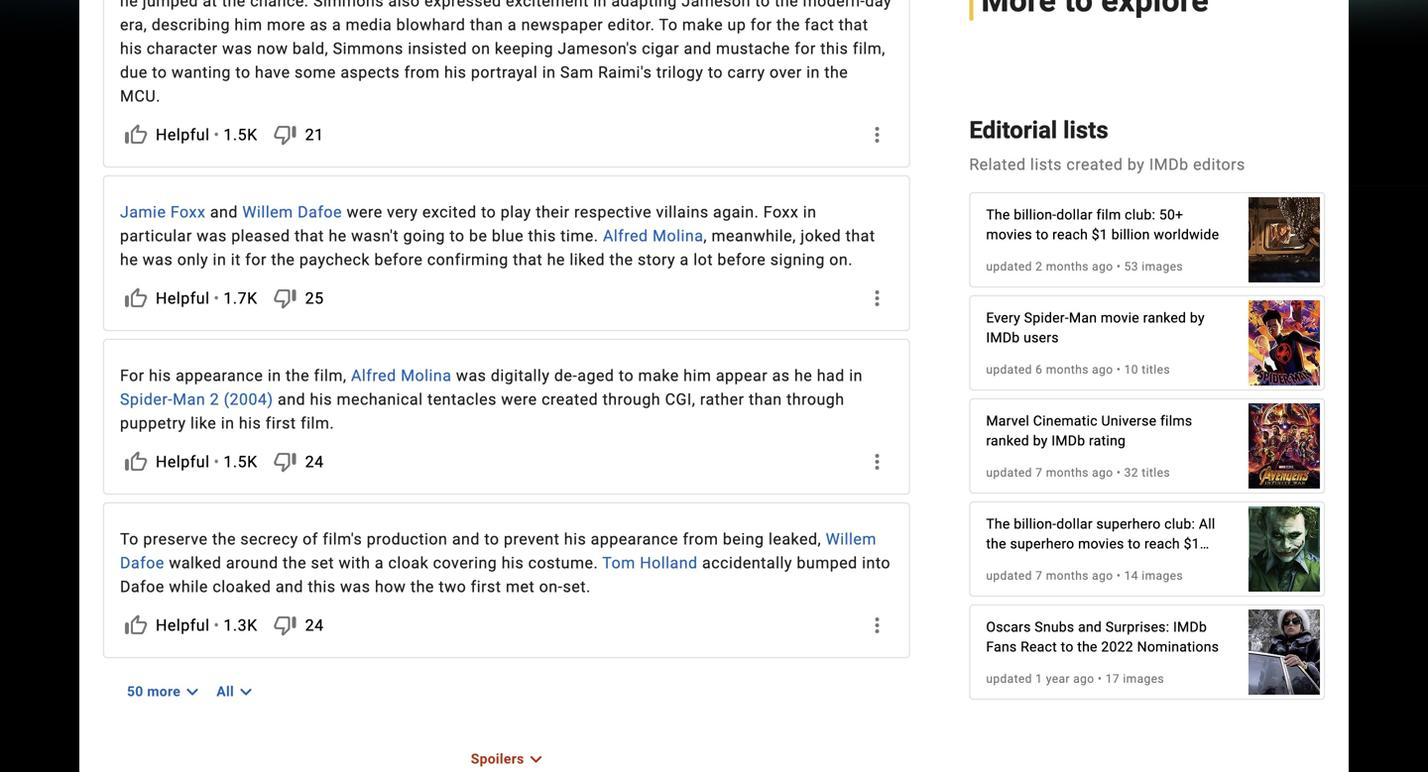 Task type: locate. For each thing, give the bounding box(es) containing it.
every
[[986, 310, 1021, 326]]

1 horizontal spatial foxx
[[764, 203, 799, 222]]

1 1.5k from the top
[[224, 125, 258, 144]]

helpful down like
[[156, 453, 210, 472]]

1 vertical spatial worldwide
[[1029, 556, 1094, 572]]

2 is helpful image from the top
[[124, 287, 148, 310]]

his up film.
[[310, 390, 332, 409]]

images inside the billion-dollar superhero club: all the superhero movies to reach $1 billion worldwide updated 7 months ago • 14 images
[[1142, 569, 1184, 583]]

molina up tentacles
[[401, 367, 452, 385]]

before
[[374, 250, 423, 269], [718, 250, 766, 269]]

updated up the 'every'
[[986, 260, 1033, 274]]

to down snubs
[[1061, 639, 1074, 656]]

ago for and
[[1074, 672, 1095, 686]]

1 horizontal spatial before
[[718, 250, 766, 269]]

by inside "marvel cinematic universe films ranked by imdb rating"
[[1033, 433, 1048, 449]]

• up jamie foxx and willem dafoe
[[214, 125, 220, 144]]

1 horizontal spatial billion
[[1112, 226, 1151, 243]]

expand more image for spoilers
[[524, 748, 548, 772]]

man
[[1069, 310, 1097, 326], [173, 390, 206, 409]]

worldwide inside the billion-dollar film club: 50+ movies to reach $1 billion worldwide
[[1154, 226, 1220, 243]]

updated left "1"
[[986, 672, 1033, 686]]

0 horizontal spatial were
[[347, 203, 383, 222]]

than
[[749, 390, 782, 409]]

appearance up spider-man 2 (2004) link
[[176, 367, 263, 385]]

imdb inside "marvel cinematic universe films ranked by imdb rating"
[[1052, 433, 1086, 449]]

ranked for marvel cinematic universe films ranked by imdb rating
[[986, 433, 1030, 449]]

helpful • 1.5k up jamie foxx and willem dafoe
[[156, 125, 258, 144]]

first
[[266, 414, 296, 433], [471, 578, 502, 597]]

man inside every spider-man movie ranked by imdb users
[[1069, 310, 1097, 326]]

1 horizontal spatial movies
[[1079, 536, 1125, 552]]

villains
[[656, 203, 709, 222]]

1 vertical spatial spider-
[[120, 390, 173, 409]]

molina inside for his appearance in the film, alfred molina was digitally de-aged to make him appear as he had in spider-man 2 (2004)
[[401, 367, 452, 385]]

a inside , meanwhile, joked that he was only in it for the paycheck before confirming that he liked the story a lot before signing on.
[[680, 250, 689, 269]]

reach inside the billion-dollar film club: 50+ movies to reach $1 billion worldwide
[[1053, 226, 1088, 243]]

on.
[[830, 250, 853, 269]]

lists
[[1064, 116, 1109, 144], [1031, 155, 1062, 174]]

dollar for reach
[[1057, 207, 1093, 223]]

0 horizontal spatial alfred molina link
[[351, 367, 452, 385]]

all right 50 more button
[[217, 684, 234, 700]]

months inside the billion-dollar superhero club: all the superhero movies to reach $1 billion worldwide updated 7 months ago • 14 images
[[1046, 569, 1089, 583]]

dollar left film in the top of the page
[[1057, 207, 1093, 223]]

film's
[[323, 530, 362, 549]]

0 horizontal spatial movies
[[986, 226, 1033, 243]]

the down walked around the set with a cloak covering his costume. tom holland
[[411, 578, 434, 597]]

months for users
[[1046, 363, 1089, 377]]

nominations
[[1138, 639, 1220, 656]]

images for imdb
[[1123, 672, 1165, 686]]

don cheadle, robert downey jr., josh brolin, vin diesel, paul bettany, bradley cooper, chris evans, sean gunn, scarlett johansson, elizabeth olsen, chris pratt, mark ruffalo, zoe saldana, benedict wong, terry notary, anthony mackie, chris hemsworth, dave bautista, benedict cumberbatch, chadwick boseman, sebastian stan, danai gurira, karen gillan, pom klementieff, letitia wright, and tom holland in avengers: infinity war (2018) image
[[1249, 393, 1321, 499]]

film
[[1097, 207, 1122, 223]]

updated for the billion-dollar film club: 50+ movies to reach $1 billion worldwide
[[986, 260, 1033, 274]]

helpful down only
[[156, 289, 210, 308]]

1 horizontal spatial willem
[[826, 530, 877, 549]]

more
[[147, 684, 181, 700]]

dollar inside the billion-dollar superhero club: all the superhero movies to reach $1 billion worldwide updated 7 months ago • 14 images
[[1057, 516, 1093, 533]]

titles right 10
[[1142, 363, 1171, 377]]

molina
[[653, 227, 704, 246], [401, 367, 452, 385]]

willem inside willem dafoe
[[826, 530, 877, 549]]

share on social media image for for his appearance in the film, alfred molina was digitally de-aged to make him appear as he had in spider-man 2 (2004)
[[865, 450, 889, 474]]

appearance inside for his appearance in the film, alfred molina was digitally de-aged to make him appear as he had in spider-man 2 (2004)
[[176, 367, 263, 385]]

willem dafoe
[[120, 530, 877, 573]]

to up covering
[[484, 530, 500, 549]]

•
[[214, 125, 220, 144], [1117, 260, 1121, 274], [214, 289, 220, 308], [1117, 363, 1121, 377], [214, 453, 220, 472], [1117, 466, 1121, 480], [1117, 569, 1121, 583], [214, 617, 220, 635], [1098, 672, 1103, 686]]

ranked inside every spider-man movie ranked by imdb users
[[1144, 310, 1187, 326]]

0 vertical spatial appearance
[[176, 367, 263, 385]]

by for movie
[[1190, 310, 1205, 326]]

his inside for his appearance in the film, alfred molina was digitally de-aged to make him appear as he had in spider-man 2 (2004)
[[149, 367, 171, 385]]

months
[[1046, 260, 1089, 274], [1046, 363, 1089, 377], [1046, 466, 1089, 480], [1046, 569, 1089, 583]]

lists for related
[[1031, 155, 1062, 174]]

0 horizontal spatial spider-
[[120, 390, 173, 409]]

0 horizontal spatial alfred
[[351, 367, 396, 385]]

0 vertical spatial ranked
[[1144, 310, 1187, 326]]

0 vertical spatial billion-
[[1014, 207, 1057, 223]]

1 horizontal spatial alfred
[[603, 227, 648, 246]]

he
[[329, 227, 347, 246], [120, 250, 138, 269], [547, 250, 565, 269], [795, 367, 813, 385]]

updated
[[986, 260, 1033, 274], [986, 363, 1033, 377], [986, 466, 1033, 480], [986, 569, 1033, 583], [986, 672, 1033, 686]]

1 vertical spatial ranked
[[986, 433, 1030, 449]]

1 vertical spatial first
[[471, 578, 502, 597]]

spider- up users
[[1025, 310, 1069, 326]]

the
[[986, 207, 1011, 223], [986, 516, 1011, 533]]

he inside were very excited to play their respective villains again. foxx in particular was pleased that he wasn't going to be blue this time.
[[329, 227, 347, 246]]

1 horizontal spatial club:
[[1165, 516, 1196, 533]]

1 horizontal spatial reach
[[1145, 536, 1181, 552]]

story
[[638, 250, 676, 269]]

2 the from the top
[[986, 516, 1011, 533]]

1 vertical spatial dafoe
[[120, 554, 165, 573]]

0 vertical spatial 2
[[1036, 260, 1043, 274]]

share on social media image
[[865, 123, 889, 147], [865, 287, 889, 310], [865, 450, 889, 474]]

ago
[[1092, 260, 1114, 274], [1092, 363, 1114, 377], [1092, 466, 1114, 480], [1092, 569, 1114, 583], [1074, 672, 1095, 686]]

imdb down the 'every'
[[986, 330, 1020, 346]]

all left heath ledger in the dark knight (2008) image on the bottom of page
[[1199, 516, 1216, 533]]

is not helpful image for 21
[[273, 123, 297, 147]]

1 vertical spatial club:
[[1165, 516, 1196, 533]]

imdb inside every spider-man movie ranked by imdb users
[[986, 330, 1020, 346]]

before down wasn't
[[374, 250, 423, 269]]

updated down marvel
[[986, 466, 1033, 480]]

$1 inside the billion-dollar superhero club: all the superhero movies to reach $1 billion worldwide updated 7 months ago • 14 images
[[1184, 536, 1200, 552]]

movies down related at the right top of the page
[[986, 226, 1033, 243]]

spider-man 2 (2004) link
[[120, 390, 273, 409]]

1 the from the top
[[986, 207, 1011, 223]]

1 vertical spatial 7
[[1036, 569, 1043, 583]]

1 is not helpful image from the top
[[273, 123, 297, 147]]

the inside the billion-dollar film club: 50+ movies to reach $1 billion worldwide
[[986, 207, 1011, 223]]

0 horizontal spatial appearance
[[176, 367, 263, 385]]

billion up the oscars
[[986, 556, 1025, 572]]

willem
[[242, 203, 293, 222], [826, 530, 877, 549]]

time.
[[561, 227, 599, 246]]

1 horizontal spatial first
[[471, 578, 502, 597]]

1 24 from the top
[[305, 453, 324, 472]]

in inside , meanwhile, joked that he was only in it for the paycheck before confirming that he liked the story a lot before signing on.
[[213, 250, 226, 269]]

and inside "oscars snubs and surprises: imdb fans react to the 2022 nominations"
[[1079, 619, 1102, 636]]

going
[[403, 227, 445, 246]]

his up costume.
[[564, 530, 587, 549]]

and inside and his mechanical tentacles were created through cgi, rather than through puppetry like in his first film.
[[278, 390, 306, 409]]

1 vertical spatial 24
[[305, 617, 324, 635]]

1 vertical spatial reach
[[1145, 536, 1181, 552]]

he right "as"
[[795, 367, 813, 385]]

is not helpful image for 24
[[273, 614, 297, 638]]

1 vertical spatial alfred
[[351, 367, 396, 385]]

expand more image
[[181, 681, 204, 704], [234, 681, 258, 704], [524, 748, 548, 772]]

1 before from the left
[[374, 250, 423, 269]]

2 up like
[[210, 390, 219, 409]]

1 titles from the top
[[1142, 363, 1171, 377]]

2 titles from the top
[[1142, 466, 1171, 480]]

$1 down film in the top of the page
[[1092, 226, 1108, 243]]

dafoe inside "accidentally bumped into dafoe while cloaked and this was how the two first met on-set."
[[120, 578, 165, 597]]

billion inside the billion-dollar film club: 50+ movies to reach $1 billion worldwide
[[1112, 226, 1151, 243]]

through down had
[[787, 390, 845, 409]]

molina down villains
[[653, 227, 704, 246]]

0 horizontal spatial this
[[308, 578, 336, 597]]

film,
[[314, 367, 347, 385]]

2 helpful • 1.5k from the top
[[156, 453, 258, 472]]

foxx inside were very excited to play their respective villains again. foxx in particular was pleased that he wasn't going to be blue this time.
[[764, 203, 799, 222]]

heath ledger in the dark knight (2008) image
[[1249, 497, 1321, 602]]

alfred
[[603, 227, 648, 246], [351, 367, 396, 385]]

is not helpful image
[[273, 287, 297, 310], [273, 450, 297, 474]]

helpful • 1.5k down like
[[156, 453, 258, 472]]

0 vertical spatial titles
[[1142, 363, 1171, 377]]

lists for editorial
[[1064, 116, 1109, 144]]

reach up surprises:
[[1145, 536, 1181, 552]]

1 vertical spatial 1.5k
[[224, 453, 258, 472]]

0 horizontal spatial that
[[295, 227, 324, 246]]

21
[[305, 125, 324, 144]]

a
[[680, 250, 689, 269], [375, 554, 384, 573]]

2 updated from the top
[[986, 363, 1033, 377]]

is helpful image for walked around the set with a cloak covering his costume. tom holland
[[124, 614, 148, 638]]

ranked inside "marvel cinematic universe films ranked by imdb rating"
[[986, 433, 1030, 449]]

billion-
[[1014, 207, 1057, 223], [1014, 516, 1057, 533]]

films
[[1161, 413, 1193, 429]]

created down de-
[[542, 390, 598, 409]]

the left "2022"
[[1078, 639, 1098, 656]]

0 vertical spatial movies
[[986, 226, 1033, 243]]

1 vertical spatial superhero
[[1010, 536, 1075, 552]]

25
[[305, 289, 324, 308]]

dollar inside the billion-dollar film club: 50+ movies to reach $1 billion worldwide
[[1057, 207, 1093, 223]]

1 horizontal spatial a
[[680, 250, 689, 269]]

1.5k for 21
[[224, 125, 258, 144]]

titles for movie
[[1142, 363, 1171, 377]]

2 before from the left
[[718, 250, 766, 269]]

that down blue
[[513, 250, 543, 269]]

ranked for every spider-man movie ranked by imdb users
[[1144, 310, 1187, 326]]

0 horizontal spatial through
[[603, 390, 661, 409]]

spider- up puppetry
[[120, 390, 173, 409]]

oscar isaac, andy samberg, jake johnson, daniel kaluuya, hailee steinfeld, karan soni, shameik moore, and issa rae in spider-man: across the spider-verse (2023) image
[[1249, 290, 1321, 396]]

1 vertical spatial billion-
[[1014, 516, 1057, 533]]

3 helpful from the top
[[156, 453, 210, 472]]

is helpful image
[[124, 123, 148, 147], [124, 287, 148, 310], [124, 450, 148, 474], [124, 614, 148, 638]]

1.5k for 24
[[224, 453, 258, 472]]

24 down set
[[305, 617, 324, 635]]

0 horizontal spatial a
[[375, 554, 384, 573]]

ago left '53'
[[1092, 260, 1114, 274]]

billion- inside the billion-dollar superhero club: all the superhero movies to reach $1 billion worldwide updated 7 months ago • 14 images
[[1014, 516, 1057, 533]]

1 horizontal spatial spider-
[[1025, 310, 1069, 326]]

it
[[231, 250, 241, 269]]

imdb inside "oscars snubs and surprises: imdb fans react to the 2022 nominations"
[[1174, 619, 1207, 636]]

2 is not helpful image from the top
[[273, 450, 297, 474]]

were up wasn't
[[347, 203, 383, 222]]

1 updated from the top
[[986, 260, 1033, 274]]

2 is not helpful image from the top
[[273, 614, 297, 638]]

1 horizontal spatial ranked
[[1144, 310, 1187, 326]]

2 foxx from the left
[[764, 203, 799, 222]]

respective
[[574, 203, 652, 222]]

and his mechanical tentacles were created through cgi, rather than through puppetry like in his first film.
[[120, 390, 845, 433]]

first inside and his mechanical tentacles were created through cgi, rather than through puppetry like in his first film.
[[266, 414, 296, 433]]

spider- inside every spider-man movie ranked by imdb users
[[1025, 310, 1069, 326]]

by down cinematic in the bottom right of the page
[[1033, 433, 1048, 449]]

expand more image inside all button
[[234, 681, 258, 704]]

helpful • 1.5k for 24
[[156, 453, 258, 472]]

0 horizontal spatial by
[[1033, 433, 1048, 449]]

billion- down "updated 7 months ago • 32 titles"
[[1014, 516, 1057, 533]]

0 vertical spatial is not helpful image
[[273, 123, 297, 147]]

1 vertical spatial $1
[[1184, 536, 1200, 552]]

foxx up particular
[[171, 203, 206, 222]]

0 vertical spatial worldwide
[[1154, 226, 1220, 243]]

the down related at the right top of the page
[[986, 207, 1011, 223]]

rating
[[1089, 433, 1126, 449]]

the up the oscars
[[986, 536, 1007, 552]]

2 up users
[[1036, 260, 1043, 274]]

0 vertical spatial willem dafoe link
[[242, 203, 342, 222]]

0 horizontal spatial billion
[[986, 556, 1025, 572]]

to up "14"
[[1128, 536, 1141, 552]]

0 vertical spatial willem
[[242, 203, 293, 222]]

to up updated 2 months ago • 53 images
[[1036, 226, 1049, 243]]

0 horizontal spatial all
[[217, 684, 234, 700]]

0 horizontal spatial before
[[374, 250, 423, 269]]

0 vertical spatial reach
[[1053, 226, 1088, 243]]

0 vertical spatial share on social media image
[[865, 123, 889, 147]]

the inside "oscars snubs and surprises: imdb fans react to the 2022 nominations"
[[1078, 639, 1098, 656]]

were
[[347, 203, 383, 222], [501, 390, 537, 409]]

universe
[[1102, 413, 1157, 429]]

2 share on social media image from the top
[[865, 287, 889, 310]]

before down meanwhile,
[[718, 250, 766, 269]]

every spider-man movie ranked by imdb users
[[986, 310, 1205, 346]]

is helpful image down puppetry
[[124, 450, 148, 474]]

billion- down related at the right top of the page
[[1014, 207, 1057, 223]]

10
[[1125, 363, 1139, 377]]

ago for universe
[[1092, 466, 1114, 480]]

by inside every spider-man movie ranked by imdb users
[[1190, 310, 1205, 326]]

0 horizontal spatial reach
[[1053, 226, 1088, 243]]

1 vertical spatial 2
[[210, 390, 219, 409]]

club: inside the billion-dollar film club: 50+ movies to reach $1 billion worldwide
[[1125, 207, 1156, 223]]

2 helpful from the top
[[156, 289, 210, 308]]

months down "marvel cinematic universe films ranked by imdb rating" at the bottom right of page
[[1046, 466, 1089, 480]]

willem up bumped
[[826, 530, 877, 549]]

snubs
[[1035, 619, 1075, 636]]

ago inside the billion-dollar superhero club: all the superhero movies to reach $1 billion worldwide updated 7 months ago • 14 images
[[1092, 569, 1114, 583]]

that up paycheck
[[295, 227, 324, 246]]

2 billion- from the top
[[1014, 516, 1057, 533]]

walked
[[169, 554, 222, 573]]

3 share on social media image from the top
[[865, 450, 889, 474]]

2 through from the left
[[787, 390, 845, 409]]

0 vertical spatial all
[[1199, 516, 1216, 533]]

lists up related lists created by imdb editors
[[1064, 116, 1109, 144]]

2 vertical spatial dafoe
[[120, 578, 165, 597]]

billion- for superhero
[[1014, 516, 1057, 533]]

17
[[1106, 672, 1120, 686]]

1 horizontal spatial all
[[1199, 516, 1216, 533]]

excited
[[423, 203, 477, 222]]

0 vertical spatial 1.5k
[[224, 125, 258, 144]]

1 horizontal spatial 2
[[1036, 260, 1043, 274]]

this inside were very excited to play their respective villains again. foxx in particular was pleased that he wasn't going to be blue this time.
[[528, 227, 556, 246]]

blue
[[492, 227, 524, 246]]

the for the billion-dollar superhero club: all the superhero movies to reach $1 billion worldwide updated 7 months ago • 14 images
[[986, 516, 1011, 533]]

2 24 from the top
[[305, 617, 324, 635]]

$1 inside the billion-dollar film club: 50+ movies to reach $1 billion worldwide
[[1092, 226, 1108, 243]]

to inside for his appearance in the film, alfred molina was digitally de-aged to make him appear as he had in spider-man 2 (2004)
[[619, 367, 634, 385]]

titles right 32
[[1142, 466, 1171, 480]]

1 foxx from the left
[[171, 203, 206, 222]]

0 vertical spatial a
[[680, 250, 689, 269]]

2 months from the top
[[1046, 363, 1089, 377]]

the right liked
[[610, 250, 634, 269]]

joked
[[801, 227, 841, 246]]

0 vertical spatial helpful • 1.5k
[[156, 125, 258, 144]]

0 vertical spatial first
[[266, 414, 296, 433]]

1 billion- from the top
[[1014, 207, 1057, 223]]

helpful • 1.5k for 21
[[156, 125, 258, 144]]

alfred molina link up story
[[603, 227, 704, 246]]

in inside were very excited to play their respective villains again. foxx in particular was pleased that he wasn't going to be blue this time.
[[803, 203, 817, 222]]

updated left 6
[[986, 363, 1033, 377]]

images right "14"
[[1142, 569, 1184, 583]]

reach inside the billion-dollar superhero club: all the superhero movies to reach $1 billion worldwide updated 7 months ago • 14 images
[[1145, 536, 1181, 552]]

man left "movie"
[[1069, 310, 1097, 326]]

the inside the billion-dollar superhero club: all the superhero movies to reach $1 billion worldwide updated 7 months ago • 14 images
[[986, 516, 1011, 533]]

1 is not helpful image from the top
[[273, 287, 297, 310]]

4 helpful from the top
[[156, 617, 210, 635]]

1 vertical spatial is not helpful image
[[273, 450, 297, 474]]

from
[[683, 530, 719, 549]]

in up (2004)
[[268, 367, 281, 385]]

that inside were very excited to play their respective villains again. foxx in particular was pleased that he wasn't going to be blue this time.
[[295, 227, 324, 246]]

signing
[[771, 250, 825, 269]]

1 horizontal spatial man
[[1069, 310, 1097, 326]]

4 is helpful image from the top
[[124, 614, 148, 638]]

0 vertical spatial 7
[[1036, 466, 1043, 480]]

2 1.5k from the top
[[224, 453, 258, 472]]

1 dollar from the top
[[1057, 207, 1093, 223]]

1 vertical spatial man
[[173, 390, 206, 409]]

1 horizontal spatial through
[[787, 390, 845, 409]]

$1 left heath ledger in the dark knight (2008) image on the bottom of page
[[1184, 536, 1200, 552]]

imdb
[[1150, 155, 1189, 174], [986, 330, 1020, 346], [1052, 433, 1086, 449], [1174, 619, 1207, 636]]

set
[[311, 554, 334, 573]]

his right for
[[149, 367, 171, 385]]

worldwide inside the billion-dollar superhero club: all the superhero movies to reach $1 billion worldwide updated 7 months ago • 14 images
[[1029, 556, 1094, 572]]

dollar down "updated 7 months ago • 32 titles"
[[1057, 516, 1093, 533]]

were inside and his mechanical tentacles were created through cgi, rather than through puppetry like in his first film.
[[501, 390, 537, 409]]

53
[[1125, 260, 1139, 274]]

expand more image inside 50 more button
[[181, 681, 204, 704]]

with
[[339, 554, 370, 573]]

1 vertical spatial the
[[986, 516, 1011, 533]]

by
[[1128, 155, 1145, 174], [1190, 310, 1205, 326], [1033, 433, 1048, 449]]

was down particular
[[143, 250, 173, 269]]

0 vertical spatial created
[[1067, 155, 1124, 174]]

through
[[603, 390, 661, 409], [787, 390, 845, 409]]

updated inside the billion-dollar superhero club: all the superhero movies to reach $1 billion worldwide updated 7 months ago • 14 images
[[986, 569, 1033, 583]]

4 updated from the top
[[986, 569, 1033, 583]]

secrecy
[[241, 530, 298, 549]]

to inside "oscars snubs and surprises: imdb fans react to the 2022 nominations"
[[1061, 639, 1074, 656]]

images right 17
[[1123, 672, 1165, 686]]

club: for billion
[[1125, 207, 1156, 223]]

0 horizontal spatial expand more image
[[181, 681, 204, 704]]

1 months from the top
[[1046, 260, 1089, 274]]

foxx up meanwhile,
[[764, 203, 799, 222]]

24 for 1.5k
[[305, 453, 324, 472]]

film.
[[301, 414, 334, 433]]

club: inside the billion-dollar superhero club: all the superhero movies to reach $1 billion worldwide updated 7 months ago • 14 images
[[1165, 516, 1196, 533]]

dafoe up paycheck
[[298, 203, 342, 222]]

tom holland link
[[603, 554, 698, 573]]

0 vertical spatial man
[[1069, 310, 1097, 326]]

helpful • 1.7k
[[156, 289, 258, 308]]

0 vertical spatial lists
[[1064, 116, 1109, 144]]

3 months from the top
[[1046, 466, 1089, 480]]

alfred up mechanical
[[351, 367, 396, 385]]

updated for every spider-man movie ranked by imdb users
[[986, 363, 1033, 377]]

is not helpful image
[[273, 123, 297, 147], [273, 614, 297, 638]]

ago left 10
[[1092, 363, 1114, 377]]

0 vertical spatial by
[[1128, 155, 1145, 174]]

1 vertical spatial movies
[[1079, 536, 1125, 552]]

2 7 from the top
[[1036, 569, 1043, 583]]

lists down the editorial lists
[[1031, 155, 1062, 174]]

the
[[271, 250, 295, 269], [610, 250, 634, 269], [286, 367, 310, 385], [212, 530, 236, 549], [986, 536, 1007, 552], [283, 554, 307, 573], [411, 578, 434, 597], [1078, 639, 1098, 656]]

the inside for his appearance in the film, alfred molina was digitally de-aged to make him appear as he had in spider-man 2 (2004)
[[286, 367, 310, 385]]

2 inside for his appearance in the film, alfred molina was digitally de-aged to make him appear as he had in spider-man 2 (2004)
[[210, 390, 219, 409]]

through down make
[[603, 390, 661, 409]]

3 is helpful image from the top
[[124, 450, 148, 474]]

were inside were very excited to play their respective villains again. foxx in particular was pleased that he wasn't going to be blue this time.
[[347, 203, 383, 222]]

worldwide down 50+
[[1154, 226, 1220, 243]]

was
[[197, 227, 227, 246], [143, 250, 173, 269], [456, 367, 487, 385], [340, 578, 371, 597]]

1 horizontal spatial expand more image
[[234, 681, 258, 704]]

1 vertical spatial molina
[[401, 367, 452, 385]]

to inside the billion-dollar superhero club: all the superhero movies to reach $1 billion worldwide updated 7 months ago • 14 images
[[1128, 536, 1141, 552]]

0 vertical spatial superhero
[[1097, 516, 1161, 533]]

he inside for his appearance in the film, alfred molina was digitally de-aged to make him appear as he had in spider-man 2 (2004)
[[795, 367, 813, 385]]

the left film,
[[286, 367, 310, 385]]

foxx
[[171, 203, 206, 222], [764, 203, 799, 222]]

0 vertical spatial dollar
[[1057, 207, 1093, 223]]

1 helpful • 1.5k from the top
[[156, 125, 258, 144]]

appearance
[[176, 367, 263, 385], [591, 530, 679, 549]]

0 horizontal spatial ranked
[[986, 433, 1030, 449]]

is not helpful image right "1.3k" on the bottom
[[273, 614, 297, 638]]

and
[[210, 203, 238, 222], [278, 390, 306, 409], [452, 530, 480, 549], [276, 578, 303, 597], [1079, 619, 1102, 636]]

covering
[[433, 554, 497, 573]]

1 horizontal spatial molina
[[653, 227, 704, 246]]

1 vertical spatial helpful • 1.5k
[[156, 453, 258, 472]]

appearance up tom holland link at the left of page
[[591, 530, 679, 549]]

is helpful image down particular
[[124, 287, 148, 310]]

0 vertical spatial is not helpful image
[[273, 287, 297, 310]]

club:
[[1125, 207, 1156, 223], [1165, 516, 1196, 533]]

billion inside the billion-dollar superhero club: all the superhero movies to reach $1 billion worldwide updated 7 months ago • 14 images
[[986, 556, 1025, 572]]

surprises:
[[1106, 619, 1170, 636]]

him
[[684, 367, 712, 385]]

billion- inside the billion-dollar film club: 50+ movies to reach $1 billion worldwide
[[1014, 207, 1057, 223]]

2 horizontal spatial by
[[1190, 310, 1205, 326]]

dafoe inside willem dafoe
[[120, 554, 165, 573]]

alfred molina link
[[603, 227, 704, 246], [351, 367, 452, 385]]

4 months from the top
[[1046, 569, 1089, 583]]

updated 1 year ago • 17 images
[[986, 672, 1165, 686]]

0 horizontal spatial foxx
[[171, 203, 206, 222]]

a left lot
[[680, 250, 689, 269]]

dafoe down "to"
[[120, 554, 165, 573]]

5 updated from the top
[[986, 672, 1033, 686]]

editorial
[[970, 116, 1058, 144]]

1 horizontal spatial worldwide
[[1154, 226, 1220, 243]]

in right like
[[221, 414, 235, 433]]

1 vertical spatial share on social media image
[[865, 287, 889, 310]]

1 horizontal spatial this
[[528, 227, 556, 246]]

1.3k
[[224, 617, 258, 635]]

movies inside the billion-dollar film club: 50+ movies to reach $1 billion worldwide
[[986, 226, 1033, 243]]

images for club:
[[1142, 260, 1184, 274]]

this down set
[[308, 578, 336, 597]]

0 vertical spatial molina
[[653, 227, 704, 246]]

0 horizontal spatial molina
[[401, 367, 452, 385]]

0 horizontal spatial 2
[[210, 390, 219, 409]]

in left it
[[213, 250, 226, 269]]

0 vertical spatial spider-
[[1025, 310, 1069, 326]]

superhero down 32
[[1097, 516, 1161, 533]]

ago right year
[[1074, 672, 1095, 686]]

superhero down "updated 7 months ago • 32 titles"
[[1010, 536, 1075, 552]]

and up film.
[[278, 390, 306, 409]]

6
[[1036, 363, 1043, 377]]

oscars snubs and surprises: imdb fans react to the 2022 nominations
[[986, 619, 1220, 656]]

ago for dollar
[[1092, 260, 1114, 274]]

updated for oscars snubs and surprises: imdb fans react to the 2022 nominations
[[986, 672, 1033, 686]]

expand more image inside spoilers button
[[524, 748, 548, 772]]

fans
[[986, 639, 1017, 656]]

by up the billion-dollar film club: 50+ movies to reach $1 billion worldwide
[[1128, 155, 1145, 174]]

dafoe
[[298, 203, 342, 222], [120, 554, 165, 573], [120, 578, 165, 597]]

helpful • 1.3k
[[156, 617, 258, 635]]

3 updated from the top
[[986, 466, 1033, 480]]

ago left "14"
[[1092, 569, 1114, 583]]

2 dollar from the top
[[1057, 516, 1093, 533]]

a right 'with'
[[375, 554, 384, 573]]

0 vertical spatial alfred
[[603, 227, 648, 246]]

by right "movie"
[[1190, 310, 1205, 326]]

alfred molina link up mechanical
[[351, 367, 452, 385]]

the right for
[[271, 250, 295, 269]]

the billion-dollar film club: 50+ movies to reach $1 billion worldwide
[[986, 207, 1220, 243]]

1 vertical spatial by
[[1190, 310, 1205, 326]]

0 vertical spatial were
[[347, 203, 383, 222]]

months up snubs
[[1046, 569, 1089, 583]]

first left film.
[[266, 414, 296, 433]]

set.
[[563, 578, 591, 597]]

the up around
[[212, 530, 236, 549]]

32
[[1125, 466, 1139, 480]]

his
[[149, 367, 171, 385], [310, 390, 332, 409], [239, 414, 261, 433], [564, 530, 587, 549], [502, 554, 524, 573]]

were down digitally
[[501, 390, 537, 409]]



Task type: describe. For each thing, give the bounding box(es) containing it.
,
[[704, 227, 707, 246]]

marvel
[[986, 413, 1030, 429]]

paycheck
[[299, 250, 370, 269]]

the for the billion-dollar film club: 50+ movies to reach $1 billion worldwide
[[986, 207, 1011, 223]]

play
[[501, 203, 532, 222]]

production
[[367, 530, 448, 549]]

1 vertical spatial willem dafoe link
[[120, 530, 877, 573]]

to preserve the secrecy of film's production and to prevent his appearance from being leaked,
[[120, 530, 826, 549]]

he left liked
[[547, 250, 565, 269]]

and inside "accidentally bumped into dafoe while cloaked and this was how the two first met on-set."
[[276, 578, 303, 597]]

(2004)
[[224, 390, 273, 409]]

bumped
[[797, 554, 858, 573]]

spoilers
[[471, 751, 524, 768]]

0 horizontal spatial willem
[[242, 203, 293, 222]]

titles for films
[[1142, 466, 1171, 480]]

by for films
[[1033, 433, 1048, 449]]

• down like
[[214, 453, 220, 472]]

share on social media image for , meanwhile, joked that he was only in it for the paycheck before confirming that he liked the story a lot before signing on.
[[865, 287, 889, 310]]

1 vertical spatial a
[[375, 554, 384, 573]]

of
[[303, 530, 318, 549]]

his up met
[[502, 554, 524, 573]]

related lists created by imdb editors
[[970, 155, 1246, 174]]

only
[[177, 250, 208, 269]]

the inside the billion-dollar superhero club: all the superhero movies to reach $1 billion worldwide updated 7 months ago • 14 images
[[986, 536, 1007, 552]]

preserve
[[143, 530, 208, 549]]

were very excited to play their respective villains again. foxx in particular was pleased that he wasn't going to be blue this time.
[[120, 203, 817, 246]]

his down (2004)
[[239, 414, 261, 433]]

was inside "accidentally bumped into dafoe while cloaked and this was how the two first met on-set."
[[340, 578, 371, 597]]

updated 6 months ago • 10 titles
[[986, 363, 1171, 377]]

• left 32
[[1117, 466, 1121, 480]]

updated 2 months ago • 53 images
[[986, 260, 1184, 274]]

2022
[[1102, 639, 1134, 656]]

first inside "accidentally bumped into dafoe while cloaked and this was how the two first met on-set."
[[471, 578, 502, 597]]

be
[[469, 227, 488, 246]]

met
[[506, 578, 535, 597]]

in right had
[[849, 367, 863, 385]]

alfred molina
[[603, 227, 704, 246]]

puppetry
[[120, 414, 186, 433]]

this inside "accidentally bumped into dafoe while cloaked and this was how the two first met on-set."
[[308, 578, 336, 597]]

1 share on social media image from the top
[[865, 123, 889, 147]]

is helpful image for , meanwhile, joked that he was only in it for the paycheck before confirming that he liked the story a lot before signing on.
[[124, 287, 148, 310]]

liked
[[570, 250, 605, 269]]

0 horizontal spatial superhero
[[1010, 536, 1075, 552]]

the left set
[[283, 554, 307, 573]]

1 7 from the top
[[1036, 466, 1043, 480]]

to inside the billion-dollar film club: 50+ movies to reach $1 billion worldwide
[[1036, 226, 1049, 243]]

14
[[1125, 569, 1139, 583]]

mechanical
[[337, 390, 423, 409]]

man inside for his appearance in the film, alfred molina was digitally de-aged to make him appear as he had in spider-man 2 (2004)
[[173, 390, 206, 409]]

• left 1.7k
[[214, 289, 220, 308]]

the inside "accidentally bumped into dafoe while cloaked and this was how the two first met on-set."
[[411, 578, 434, 597]]

is not helpful image for 24
[[273, 450, 297, 474]]

cinematic
[[1034, 413, 1098, 429]]

helpful for walked
[[156, 617, 210, 635]]

and up covering
[[452, 530, 480, 549]]

is not helpful image for 25
[[273, 287, 297, 310]]

1 vertical spatial appearance
[[591, 530, 679, 549]]

billion- for to
[[1014, 207, 1057, 223]]

to
[[120, 530, 139, 549]]

jamie
[[120, 203, 166, 222]]

prevent
[[504, 530, 560, 549]]

1 vertical spatial alfred molina link
[[351, 367, 452, 385]]

two
[[439, 578, 467, 597]]

• left 17
[[1098, 672, 1103, 686]]

is helpful image for for his appearance in the film, alfred molina was digitally de-aged to make him appear as he had in spider-man 2 (2004)
[[124, 450, 148, 474]]

on-
[[539, 578, 563, 597]]

• left '53'
[[1117, 260, 1121, 274]]

and up pleased
[[210, 203, 238, 222]]

users
[[1024, 330, 1059, 346]]

laura dern and dewanda wise in jurassic world dominion (2022) image
[[1249, 187, 1321, 293]]

he down particular
[[120, 250, 138, 269]]

for
[[120, 367, 145, 385]]

updated for marvel cinematic universe films ranked by imdb rating
[[986, 466, 1033, 480]]

7 inside the billion-dollar superhero club: all the superhero movies to reach $1 billion worldwide updated 7 months ago • 14 images
[[1036, 569, 1043, 583]]

their
[[536, 203, 570, 222]]

cloaked
[[213, 578, 271, 597]]

share on social media image
[[865, 614, 889, 638]]

updated 7 months ago • 32 titles
[[986, 466, 1171, 480]]

, meanwhile, joked that he was only in it for the paycheck before confirming that he liked the story a lot before signing on.
[[120, 227, 876, 269]]

months for to
[[1046, 260, 1089, 274]]

movies inside the billion-dollar superhero club: all the superhero movies to reach $1 billion worldwide updated 7 months ago • 14 images
[[1079, 536, 1125, 552]]

how
[[375, 578, 406, 597]]

was inside for his appearance in the film, alfred molina was digitally de-aged to make him appear as he had in spider-man 2 (2004)
[[456, 367, 487, 385]]

lady gaga in house of gucci (2021) image
[[1249, 600, 1321, 705]]

tentacles
[[428, 390, 497, 409]]

• inside the billion-dollar superhero club: all the superhero movies to reach $1 billion worldwide updated 7 months ago • 14 images
[[1117, 569, 1121, 583]]

spoilers button
[[455, 742, 558, 773]]

club: for reach
[[1165, 516, 1196, 533]]

cloak
[[388, 554, 429, 573]]

2 horizontal spatial that
[[846, 227, 876, 246]]

0 vertical spatial alfred molina link
[[603, 227, 704, 246]]

walked around the set with a cloak covering his costume. tom holland
[[165, 554, 698, 573]]

created inside and his mechanical tentacles were created through cgi, rather than through puppetry like in his first film.
[[542, 390, 598, 409]]

movie
[[1101, 310, 1140, 326]]

1 horizontal spatial created
[[1067, 155, 1124, 174]]

to left be
[[450, 227, 465, 246]]

was inside were very excited to play their respective villains again. foxx in particular was pleased that he wasn't going to be blue this time.
[[197, 227, 227, 246]]

expand more image for 50 more
[[181, 681, 204, 704]]

in inside and his mechanical tentacles were created through cgi, rather than through puppetry like in his first film.
[[221, 414, 235, 433]]

all inside button
[[217, 684, 234, 700]]

very
[[387, 203, 418, 222]]

helpful for , meanwhile, joked that he was only in it for the paycheck before confirming that he liked the story a lot before signing on.
[[156, 289, 210, 308]]

1 is helpful image from the top
[[124, 123, 148, 147]]

leaked,
[[769, 530, 822, 549]]

accidentally
[[702, 554, 793, 573]]

• left 10
[[1117, 363, 1121, 377]]

into
[[862, 554, 891, 573]]

the billion-dollar superhero club: all the superhero movies to reach $1 billion worldwide updated 7 months ago • 14 images
[[986, 516, 1216, 583]]

lot
[[694, 250, 713, 269]]

for
[[245, 250, 267, 269]]

aged
[[578, 367, 615, 385]]

helpful for for
[[156, 453, 210, 472]]

• left "1.3k" on the bottom
[[214, 617, 220, 635]]

that for meanwhile,
[[513, 250, 543, 269]]

meanwhile,
[[712, 227, 796, 246]]

dollar for movies
[[1057, 516, 1093, 533]]

was inside , meanwhile, joked that he was only in it for the paycheck before confirming that he liked the story a lot before signing on.
[[143, 250, 173, 269]]

cgi,
[[665, 390, 696, 409]]

year
[[1046, 672, 1070, 686]]

around
[[226, 554, 278, 573]]

wasn't
[[351, 227, 399, 246]]

0 vertical spatial dafoe
[[298, 203, 342, 222]]

1
[[1036, 672, 1043, 686]]

being
[[723, 530, 764, 549]]

1 horizontal spatial by
[[1128, 155, 1145, 174]]

all inside the billion-dollar superhero club: all the superhero movies to reach $1 billion worldwide updated 7 months ago • 14 images
[[1199, 516, 1216, 533]]

alfred inside for his appearance in the film, alfred molina was digitally de-aged to make him appear as he had in spider-man 2 (2004)
[[351, 367, 396, 385]]

marvel cinematic universe films ranked by imdb rating
[[986, 413, 1193, 449]]

again.
[[713, 203, 759, 222]]

rather
[[700, 390, 745, 409]]

1 through from the left
[[603, 390, 661, 409]]

1 helpful from the top
[[156, 125, 210, 144]]

editors
[[1194, 155, 1246, 174]]

imdb left editors
[[1150, 155, 1189, 174]]

pleased
[[231, 227, 290, 246]]

particular
[[120, 227, 192, 246]]

ago for man
[[1092, 363, 1114, 377]]

confirming
[[427, 250, 509, 269]]

expand more image for all
[[234, 681, 258, 704]]

months for rating
[[1046, 466, 1089, 480]]

spider- inside for his appearance in the film, alfred molina was digitally de-aged to make him appear as he had in spider-man 2 (2004)
[[120, 390, 173, 409]]

make
[[638, 367, 679, 385]]

all button
[[210, 675, 258, 710]]

while
[[169, 578, 208, 597]]

50 more button
[[127, 675, 204, 710]]

to up be
[[481, 203, 496, 222]]

24 for 1.3k
[[305, 617, 324, 635]]

editorial lists
[[970, 116, 1109, 144]]

50+
[[1160, 207, 1184, 223]]

had
[[817, 367, 845, 385]]

that for very
[[295, 227, 324, 246]]

accidentally bumped into dafoe while cloaked and this was how the two first met on-set.
[[120, 554, 891, 597]]



Task type: vqa. For each thing, say whether or not it's contained in the screenshot.
lists to the right
yes



